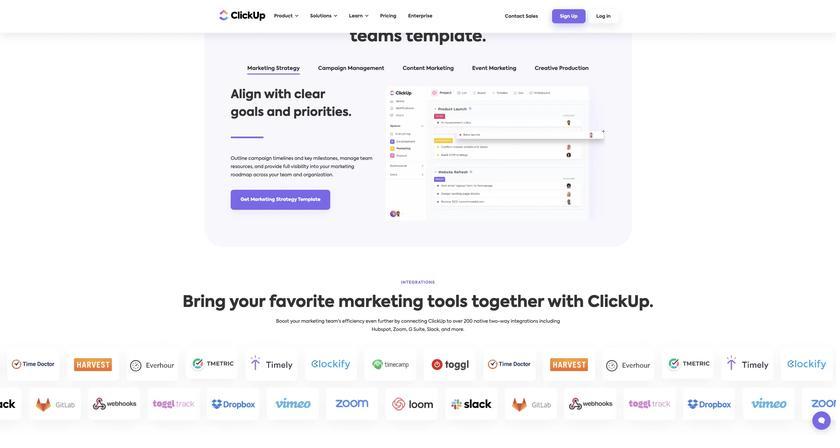 Task type: describe. For each thing, give the bounding box(es) containing it.
template.
[[406, 29, 487, 45]]

marketing for get marketing strategy template
[[251, 198, 275, 202]]

event marketing button
[[466, 64, 523, 76]]

more.
[[452, 328, 465, 332]]

campaign
[[249, 157, 272, 161]]

organization.
[[304, 173, 334, 178]]

production
[[560, 66, 589, 71]]

contact sales button
[[502, 11, 542, 22]]

pricing
[[380, 14, 397, 18]]

resources,
[[231, 165, 254, 169]]

including
[[540, 320, 560, 324]]

get marketing strategy template
[[241, 198, 321, 202]]

across
[[253, 173, 268, 178]]

and inside the boost your marketing team's efficiency even further by connecting clickup to over 200 native two-way integrations including hubspot, zoom, g suite, slack, and more.
[[442, 328, 451, 332]]

suite,
[[414, 328, 426, 332]]

and down the visibility
[[293, 173, 302, 178]]

strategy inside button
[[276, 66, 300, 71]]

marketing inside outline campaign timelines and key milestones, manage team resources, and provide full visibility into your marketing roadmap across your team and organization.
[[331, 165, 354, 169]]

solutions
[[310, 14, 332, 18]]

learn button
[[346, 10, 372, 23]]

sprints.png image
[[386, 86, 606, 221]]

efficiency
[[342, 320, 365, 324]]

campaign management
[[318, 66, 385, 71]]

and up the visibility
[[295, 157, 304, 161]]

content
[[403, 66, 425, 71]]

two-
[[489, 320, 500, 324]]

manage
[[340, 157, 359, 161]]

marketing inside the boost your marketing team's efficiency even further by connecting clickup to over 200 native two-way integrations including hubspot, zoom, g suite, slack, and more.
[[301, 320, 325, 324]]

enterprise link
[[405, 10, 436, 23]]

get marketing strategy template link
[[231, 190, 331, 210]]

template
[[298, 198, 321, 202]]

0 vertical spatial integrations
[[401, 281, 435, 285]]

learn
[[349, 14, 363, 18]]

creative
[[535, 66, 558, 71]]

event marketing
[[473, 66, 517, 71]]

favorite
[[269, 295, 335, 311]]

1 vertical spatial strategy
[[276, 198, 297, 202]]

align with clear goals and priorities.
[[231, 89, 352, 119]]

0 vertical spatial team
[[360, 157, 373, 161]]

further
[[378, 320, 394, 324]]

together
[[472, 295, 544, 311]]

enterprise
[[408, 14, 433, 18]]

get started with a marketing teams template.
[[299, 8, 538, 45]]

sign
[[560, 14, 570, 19]]

marketing up align
[[248, 66, 275, 71]]

milestones,
[[314, 157, 339, 161]]

get for get started with a marketing teams template.
[[299, 8, 329, 24]]

and down campaign
[[255, 165, 264, 169]]

g
[[409, 328, 413, 332]]

event
[[473, 66, 488, 71]]

tools
[[428, 295, 468, 311]]

roadmap
[[231, 173, 252, 178]]

with inside get started with a marketing teams template.
[[398, 8, 434, 24]]

timelines
[[273, 157, 294, 161]]

priorities.
[[294, 107, 352, 119]]

marketing inside get started with a marketing teams template.
[[453, 8, 538, 24]]

clickup.
[[588, 295, 654, 311]]

full
[[283, 165, 290, 169]]

outline
[[231, 157, 247, 161]]

even
[[366, 320, 377, 324]]

slack,
[[427, 328, 440, 332]]



Task type: locate. For each thing, give the bounding box(es) containing it.
bring
[[183, 295, 226, 311]]

creative production
[[535, 66, 589, 71]]

boost your marketing team's efficiency even further by connecting clickup to over 200 native two-way integrations including hubspot, zoom, g suite, slack, and more.
[[276, 320, 560, 332]]

outline campaign timelines and key milestones, manage team resources, and provide full visibility into your marketing roadmap across your team and organization.
[[231, 157, 373, 178]]

1 vertical spatial get
[[241, 198, 250, 202]]

2 horizontal spatial with
[[548, 295, 584, 311]]

in
[[607, 14, 611, 19]]

way
[[500, 320, 510, 324]]

your inside the boost your marketing team's efficiency even further by connecting clickup to over 200 native two-way integrations including hubspot, zoom, g suite, slack, and more.
[[290, 320, 300, 324]]

1 vertical spatial integrations
[[511, 320, 539, 324]]

and inside 'align with clear goals and priorities.'
[[267, 107, 291, 119]]

and down to
[[442, 328, 451, 332]]

log in
[[597, 14, 611, 19]]

integrations up the bring your favorite marketing tools together with clickup.
[[401, 281, 435, 285]]

tab list
[[224, 64, 612, 76]]

product button
[[271, 10, 302, 23]]

campaign management button
[[312, 64, 391, 76]]

provide
[[265, 165, 282, 169]]

marketing
[[248, 66, 275, 71], [427, 66, 454, 71], [489, 66, 517, 71], [251, 198, 275, 202]]

clickup image
[[218, 9, 266, 21]]

2 vertical spatial with
[[548, 295, 584, 311]]

log
[[597, 14, 606, 19]]

native
[[474, 320, 488, 324]]

1 horizontal spatial integrations
[[511, 320, 539, 324]]

solutions button
[[307, 10, 341, 23]]

sign up
[[560, 14, 578, 19]]

marketing right "content"
[[427, 66, 454, 71]]

get
[[299, 8, 329, 24], [241, 198, 250, 202]]

boost
[[276, 320, 289, 324]]

contact sales
[[505, 14, 538, 19]]

marketing strategy
[[248, 66, 300, 71]]

your
[[320, 165, 330, 169], [269, 173, 279, 178], [230, 295, 265, 311], [290, 320, 300, 324]]

goals
[[231, 107, 264, 119]]

marketing down across
[[251, 198, 275, 202]]

get inside get started with a marketing teams template.
[[299, 8, 329, 24]]

with down 'marketing strategy' button
[[264, 89, 291, 101]]

integrations right way
[[511, 320, 539, 324]]

and
[[267, 107, 291, 119], [295, 157, 304, 161], [255, 165, 264, 169], [293, 173, 302, 178], [442, 328, 451, 332]]

align
[[231, 89, 262, 101]]

1 horizontal spatial with
[[398, 8, 434, 24]]

started
[[333, 8, 394, 24]]

get right product at the top
[[299, 8, 329, 24]]

management
[[348, 66, 385, 71]]

strategy
[[276, 66, 300, 71], [276, 198, 297, 202]]

integrations
[[401, 281, 435, 285], [511, 320, 539, 324]]

product
[[274, 14, 293, 18]]

content marketing
[[403, 66, 454, 71]]

marketing right event
[[489, 66, 517, 71]]

200
[[464, 320, 473, 324]]

marketing for content marketing
[[427, 66, 454, 71]]

team right manage
[[360, 157, 373, 161]]

log in link
[[589, 9, 619, 23]]

zoom,
[[394, 328, 408, 332]]

0 vertical spatial with
[[398, 8, 434, 24]]

over
[[453, 320, 463, 324]]

1 vertical spatial with
[[264, 89, 291, 101]]

hubspot,
[[372, 328, 392, 332]]

a
[[438, 8, 449, 24]]

with up the including
[[548, 295, 584, 311]]

campaign
[[318, 66, 347, 71]]

0 vertical spatial strategy
[[276, 66, 300, 71]]

1 vertical spatial team
[[280, 173, 292, 178]]

clear
[[294, 89, 325, 101]]

1 horizontal spatial get
[[299, 8, 329, 24]]

integrations inside the boost your marketing team's efficiency even further by connecting clickup to over 200 native two-way integrations including hubspot, zoom, g suite, slack, and more.
[[511, 320, 539, 324]]

with
[[398, 8, 434, 24], [264, 89, 291, 101], [548, 295, 584, 311]]

with inside 'align with clear goals and priorities.'
[[264, 89, 291, 101]]

0 horizontal spatial team
[[280, 173, 292, 178]]

with left a
[[398, 8, 434, 24]]

marketing for event marketing
[[489, 66, 517, 71]]

pricing link
[[377, 10, 400, 23]]

key
[[305, 157, 312, 161]]

team's
[[326, 320, 341, 324]]

bring your favorite marketing tools together with clickup.
[[183, 295, 654, 311]]

sign up button
[[552, 9, 586, 23]]

to
[[447, 320, 452, 324]]

creative production button
[[529, 64, 596, 76]]

contact
[[505, 14, 525, 19]]

by
[[395, 320, 400, 324]]

marketing strategy button
[[241, 64, 307, 76]]

visibility
[[291, 165, 309, 169]]

clickup
[[429, 320, 446, 324]]

0 vertical spatial get
[[299, 8, 329, 24]]

content marketing button
[[396, 64, 461, 76]]

0 horizontal spatial get
[[241, 198, 250, 202]]

team
[[360, 157, 373, 161], [280, 173, 292, 178]]

marketing inside button
[[489, 66, 517, 71]]

0 horizontal spatial integrations
[[401, 281, 435, 285]]

teams
[[350, 29, 402, 45]]

1 horizontal spatial team
[[360, 157, 373, 161]]

get for get marketing strategy template
[[241, 198, 250, 202]]

team down "full"
[[280, 173, 292, 178]]

into
[[310, 165, 319, 169]]

sales
[[526, 14, 538, 19]]

0 horizontal spatial with
[[264, 89, 291, 101]]

get down roadmap
[[241, 198, 250, 202]]

tab list containing marketing strategy
[[224, 64, 612, 76]]

marketing
[[453, 8, 538, 24], [331, 165, 354, 169], [339, 295, 424, 311], [301, 320, 325, 324]]

connecting
[[401, 320, 427, 324]]

and right goals
[[267, 107, 291, 119]]

up
[[572, 14, 578, 19]]



Task type: vqa. For each thing, say whether or not it's contained in the screenshot.
marketing inside the Outline campaign timelines and key milestones, manage team resources, and provide full visibility into your marketing roadmap across your team and organization.
yes



